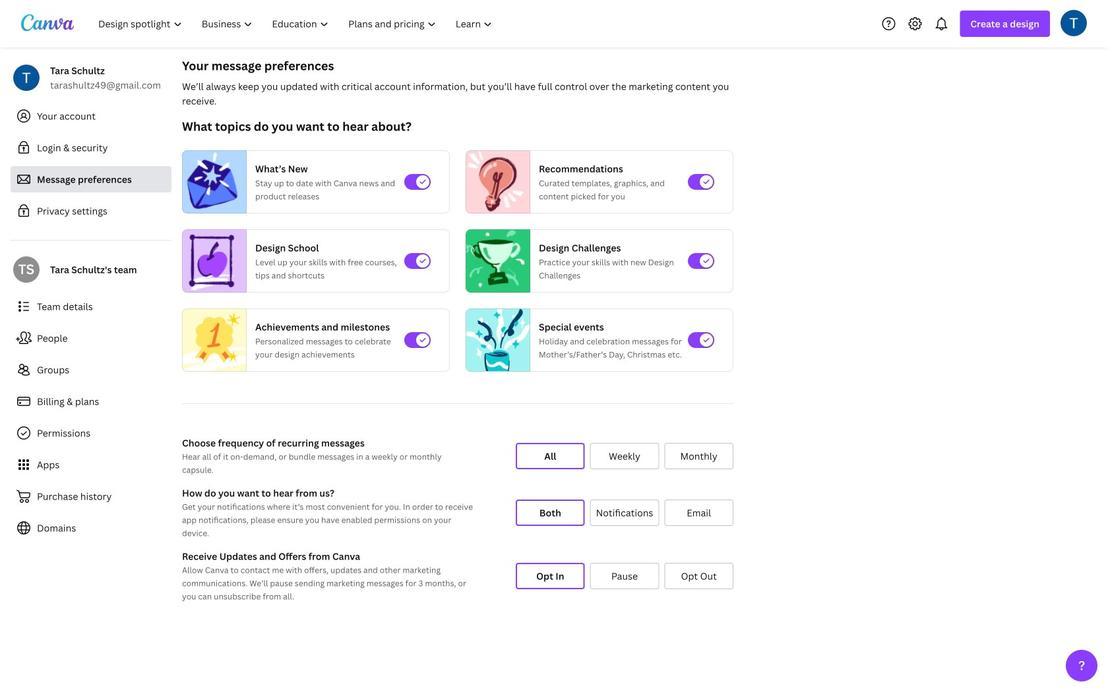 Task type: locate. For each thing, give the bounding box(es) containing it.
topic image
[[183, 150, 241, 214], [467, 150, 525, 214], [183, 230, 241, 293], [467, 230, 525, 293], [183, 306, 246, 375], [467, 306, 530, 375]]

None button
[[516, 443, 585, 470], [590, 443, 659, 470], [665, 443, 734, 470], [516, 500, 585, 527], [590, 500, 659, 527], [665, 500, 734, 527], [516, 564, 585, 590], [590, 564, 659, 590], [665, 564, 734, 590], [516, 443, 585, 470], [590, 443, 659, 470], [665, 443, 734, 470], [516, 500, 585, 527], [590, 500, 659, 527], [665, 500, 734, 527], [516, 564, 585, 590], [590, 564, 659, 590], [665, 564, 734, 590]]

tara schultz image
[[1061, 10, 1088, 36]]

tara schultz's team image
[[13, 257, 40, 283]]

tara schultz's team element
[[13, 257, 40, 283]]

top level navigation element
[[90, 11, 504, 37]]



Task type: vqa. For each thing, say whether or not it's contained in the screenshot.
Tara Schultz's team image
yes



